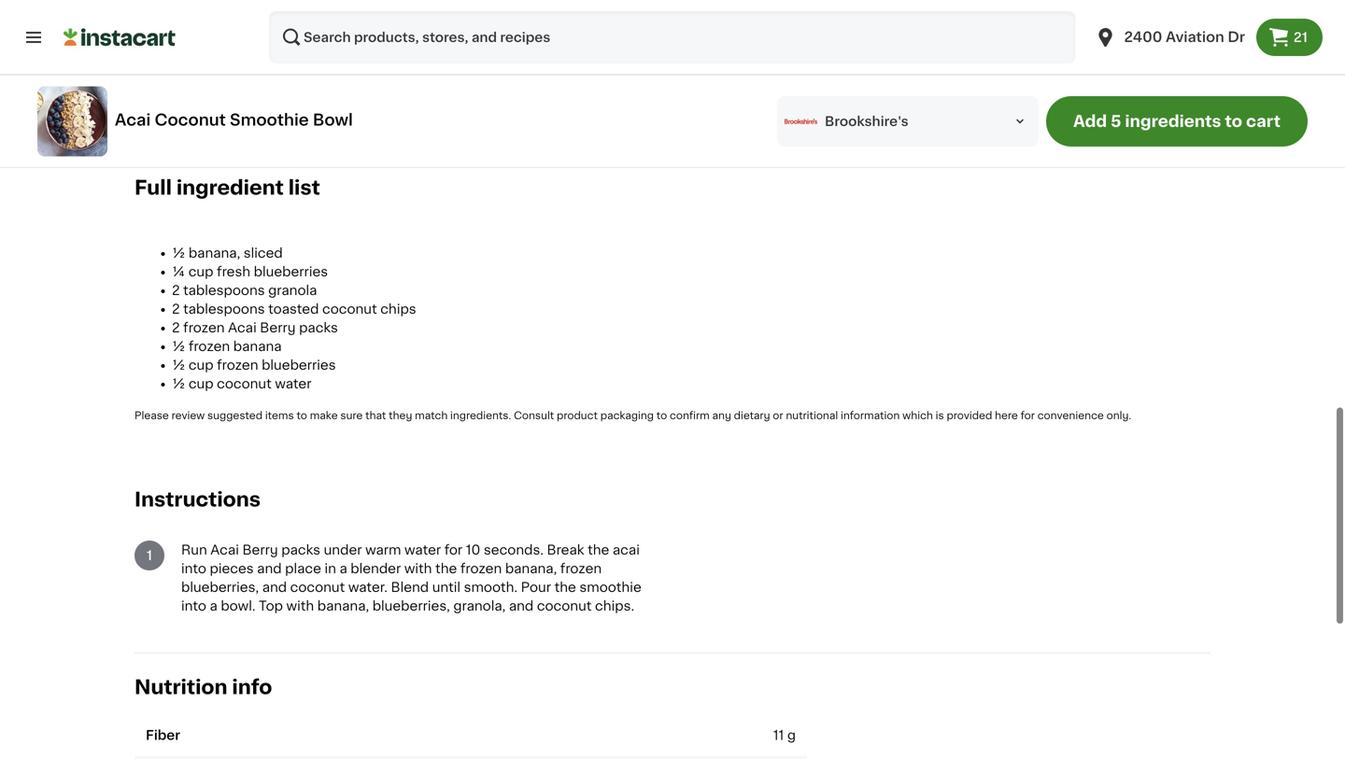 Task type: locate. For each thing, give the bounding box(es) containing it.
instructions
[[135, 490, 261, 510]]

consult
[[514, 411, 554, 421]]

1 horizontal spatial acai
[[613, 544, 640, 557]]

even
[[622, 97, 654, 110]]

1 vertical spatial for
[[1021, 411, 1035, 421]]

to inside 'button'
[[1225, 114, 1243, 129]]

with up blend
[[404, 562, 432, 575]]

like,
[[674, 116, 700, 129]]

0 vertical spatial into
[[181, 562, 206, 575]]

½ banana, sliced ¼ cup fresh blueberries 2 tablespoons granola 2 tablespoons toasted coconut chips 2 frozen acai berry packs ½ frozen banana ½ cup frozen blueberries ½ cup coconut water
[[172, 247, 416, 390]]

nutrition info
[[135, 678, 272, 697]]

acai left "bowl"
[[1123, 97, 1150, 110]]

smoothie inside the these acai smoothie bowls are the perfect way to up your breakfast game even when you're short on time. rather than a regular smoothie, topping the acai bowl with granola, coconut, berries, and maybe some chia seeds and other fruit if you'd like, makes for a hardier and more fun meal.
[[208, 97, 270, 110]]

2 vertical spatial cup
[[189, 377, 214, 390]]

with
[[135, 116, 162, 129], [404, 562, 432, 575], [286, 600, 314, 613]]

frozen down break
[[560, 562, 602, 575]]

into
[[181, 562, 206, 575], [181, 600, 206, 613]]

banana, up fresh
[[189, 247, 240, 260]]

ingredient
[[176, 178, 284, 197]]

under
[[324, 544, 362, 557]]

0 horizontal spatial with
[[135, 116, 162, 129]]

acai up pieces
[[211, 544, 239, 557]]

1 vertical spatial berry
[[242, 544, 278, 557]]

seeds
[[483, 116, 523, 129]]

coconut
[[322, 303, 377, 316], [217, 377, 272, 390], [290, 581, 345, 594], [537, 600, 592, 613]]

frozen left banana
[[189, 340, 230, 353]]

they
[[389, 411, 412, 421]]

smoothie
[[208, 97, 270, 110], [580, 581, 642, 594]]

2400 aviation dr button
[[1083, 11, 1257, 64]]

2
[[172, 284, 180, 297], [172, 303, 180, 316], [172, 321, 180, 334]]

brookshire's button
[[777, 96, 1039, 147]]

1 into from the top
[[181, 562, 206, 575]]

granola, down smooth.
[[454, 600, 506, 613]]

packs
[[299, 321, 338, 334], [281, 544, 321, 557]]

1 horizontal spatial water
[[405, 544, 441, 557]]

acai up chips. at bottom
[[613, 544, 640, 557]]

and down pour
[[509, 600, 534, 613]]

0 horizontal spatial for
[[445, 544, 463, 557]]

smooth.
[[464, 581, 518, 594]]

smoothie,
[[975, 97, 1040, 110]]

2 2 from the top
[[172, 303, 180, 316]]

2 vertical spatial 2
[[172, 321, 180, 334]]

acai down these
[[115, 112, 151, 128]]

short
[[741, 97, 775, 110]]

acai up banana
[[228, 321, 257, 334]]

1 tablespoons from the top
[[183, 284, 265, 297]]

21
[[1294, 31, 1308, 44]]

smoothie up chips. at bottom
[[580, 581, 642, 594]]

for inside run acai berry packs under warm water for 10 seconds. break the acai into pieces and place in a blender with the frozen banana, frozen blueberries, and coconut water. blend until smooth. pour the smoothie into a bowl. top with banana, blueberries, granola, and coconut chips.
[[445, 544, 463, 557]]

berry up pieces
[[242, 544, 278, 557]]

game
[[582, 97, 619, 110]]

more
[[859, 116, 893, 129]]

11
[[773, 729, 784, 742]]

1 horizontal spatial with
[[286, 600, 314, 613]]

smoothie up acai coconut smoothie bowl
[[208, 97, 270, 110]]

1 ½ from the top
[[172, 247, 185, 260]]

berries,
[[283, 116, 332, 129]]

1 vertical spatial tablespoons
[[183, 303, 265, 316]]

0 vertical spatial for
[[749, 116, 768, 129]]

nutrition
[[135, 678, 228, 697]]

for down short
[[749, 116, 768, 129]]

chia
[[452, 116, 480, 129]]

in
[[325, 562, 336, 575]]

1 vertical spatial banana,
[[505, 562, 557, 575]]

brookshire's
[[825, 115, 909, 128]]

0 vertical spatial tablespoons
[[183, 284, 265, 297]]

blueberries, down pieces
[[181, 581, 259, 594]]

add 5 ingredients to cart
[[1074, 114, 1281, 129]]

and down are
[[335, 116, 360, 129]]

regular
[[926, 97, 971, 110]]

acai up coconut in the top of the page
[[178, 97, 205, 110]]

and left place
[[257, 562, 282, 575]]

bowls
[[274, 97, 312, 110]]

into left the bowl.
[[181, 600, 206, 613]]

0 vertical spatial banana,
[[189, 247, 240, 260]]

acai
[[178, 97, 205, 110], [1123, 97, 1150, 110], [613, 544, 640, 557]]

1 horizontal spatial for
[[749, 116, 768, 129]]

blueberries down banana
[[262, 359, 336, 372]]

2 ½ from the top
[[172, 340, 185, 353]]

0 horizontal spatial water
[[275, 377, 312, 390]]

the right break
[[588, 544, 610, 557]]

warm
[[365, 544, 401, 557]]

blueberries up "granola"
[[254, 265, 328, 278]]

packs down 'toasted'
[[299, 321, 338, 334]]

to left up
[[447, 97, 460, 110]]

1 vertical spatial blueberries
[[262, 359, 336, 372]]

cart
[[1246, 114, 1281, 129]]

0 vertical spatial 2
[[172, 284, 180, 297]]

acai inside '½ banana, sliced ¼ cup fresh blueberries 2 tablespoons granola 2 tablespoons toasted coconut chips 2 frozen acai berry packs ½ frozen banana ½ cup frozen blueberries ½ cup coconut water'
[[228, 321, 257, 334]]

fresh
[[217, 265, 250, 278]]

a
[[915, 97, 922, 110], [771, 116, 779, 129], [340, 562, 347, 575], [210, 600, 217, 613]]

1 vertical spatial blueberries,
[[373, 600, 450, 613]]

a down on
[[771, 116, 779, 129]]

to
[[447, 97, 460, 110], [1225, 114, 1243, 129], [297, 411, 307, 421], [657, 411, 667, 421]]

fruit
[[593, 116, 620, 129]]

0 horizontal spatial banana,
[[189, 247, 240, 260]]

banana, up pour
[[505, 562, 557, 575]]

to left make
[[297, 411, 307, 421]]

0 vertical spatial berry
[[260, 321, 296, 334]]

berry down 'toasted'
[[260, 321, 296, 334]]

21 button
[[1257, 19, 1323, 56]]

and down breakfast
[[526, 116, 551, 129]]

2 tablespoons from the top
[[183, 303, 265, 316]]

water up items
[[275, 377, 312, 390]]

blueberries
[[254, 265, 328, 278], [262, 359, 336, 372]]

into down run
[[181, 562, 206, 575]]

product
[[557, 411, 598, 421]]

1 vertical spatial water
[[405, 544, 441, 557]]

2 into from the top
[[181, 600, 206, 613]]

granola, down these
[[166, 116, 218, 129]]

with right top
[[286, 600, 314, 613]]

sliced
[[244, 247, 283, 260]]

that
[[365, 411, 386, 421]]

11 g
[[773, 729, 796, 742]]

water up blend
[[405, 544, 441, 557]]

coconut
[[155, 112, 226, 128]]

banana, down water.
[[317, 600, 369, 613]]

aviation
[[1166, 30, 1225, 44]]

toasted
[[268, 303, 319, 316]]

0 vertical spatial with
[[135, 116, 162, 129]]

1 horizontal spatial smoothie
[[580, 581, 642, 594]]

seconds.
[[484, 544, 544, 557]]

rather
[[835, 97, 878, 110]]

coconut down the in
[[290, 581, 345, 594]]

1 horizontal spatial granola,
[[454, 600, 506, 613]]

to left confirm
[[657, 411, 667, 421]]

you'd
[[635, 116, 671, 129]]

1 vertical spatial packs
[[281, 544, 321, 557]]

1 vertical spatial 2
[[172, 303, 180, 316]]

run
[[181, 544, 207, 557]]

1 vertical spatial granola,
[[454, 600, 506, 613]]

blueberries,
[[181, 581, 259, 594], [373, 600, 450, 613]]

maybe
[[363, 116, 409, 129]]

to left 'cart' in the right of the page
[[1225, 114, 1243, 129]]

review
[[172, 411, 205, 421]]

0 horizontal spatial acai
[[178, 97, 205, 110]]

2 cup from the top
[[189, 359, 214, 372]]

1 vertical spatial smoothie
[[580, 581, 642, 594]]

banana, inside '½ banana, sliced ¼ cup fresh blueberries 2 tablespoons granola 2 tablespoons toasted coconut chips 2 frozen acai berry packs ½ frozen banana ½ cup frozen blueberries ½ cup coconut water'
[[189, 247, 240, 260]]

2 horizontal spatial for
[[1021, 411, 1035, 421]]

for right here
[[1021, 411, 1035, 421]]

None search field
[[269, 11, 1076, 64]]

0 horizontal spatial smoothie
[[208, 97, 270, 110]]

top
[[259, 600, 283, 613]]

2 vertical spatial acai
[[211, 544, 239, 557]]

0 horizontal spatial blueberries,
[[181, 581, 259, 594]]

here
[[995, 411, 1018, 421]]

and down rather on the top of page
[[831, 116, 856, 129]]

blueberries, down blend
[[373, 600, 450, 613]]

confirm
[[670, 411, 710, 421]]

1 vertical spatial cup
[[189, 359, 214, 372]]

to inside the these acai smoothie bowls are the perfect way to up your breakfast game even when you're short on time. rather than a regular smoothie, topping the acai bowl with granola, coconut, berries, and maybe some chia seeds and other fruit if you'd like, makes for a hardier and more fun meal.
[[447, 97, 460, 110]]

0 vertical spatial granola,
[[166, 116, 218, 129]]

breakfast
[[517, 97, 579, 110]]

Search field
[[269, 11, 1076, 64]]

1 vertical spatial into
[[181, 600, 206, 613]]

frozen
[[183, 321, 225, 334], [189, 340, 230, 353], [217, 359, 258, 372], [461, 562, 502, 575], [560, 562, 602, 575]]

0 vertical spatial packs
[[299, 321, 338, 334]]

place
[[285, 562, 321, 575]]

0 vertical spatial water
[[275, 377, 312, 390]]

this
[[202, 62, 241, 82]]

1 horizontal spatial banana,
[[317, 600, 369, 613]]

0 vertical spatial smoothie
[[208, 97, 270, 110]]

2 vertical spatial banana,
[[317, 600, 369, 613]]

for
[[749, 116, 768, 129], [1021, 411, 1035, 421], [445, 544, 463, 557]]

with down these
[[135, 116, 162, 129]]

1 vertical spatial acai
[[228, 321, 257, 334]]

1 vertical spatial with
[[404, 562, 432, 575]]

coconut left chips
[[322, 303, 377, 316]]

2 vertical spatial for
[[445, 544, 463, 557]]

3 2 from the top
[[172, 321, 180, 334]]

0 vertical spatial blueberries
[[254, 265, 328, 278]]

0 vertical spatial cup
[[188, 265, 213, 278]]

packs up place
[[281, 544, 321, 557]]

convenience
[[1038, 411, 1104, 421]]

0 horizontal spatial granola,
[[166, 116, 218, 129]]

for left 10
[[445, 544, 463, 557]]

frozen down 10
[[461, 562, 502, 575]]



Task type: describe. For each thing, give the bounding box(es) containing it.
the up bowl
[[340, 97, 361, 110]]

water inside run acai berry packs under warm water for 10 seconds. break the acai into pieces and place in a blender with the frozen banana, frozen blueberries, and coconut water. blend until smooth. pour the smoothie into a bowl. top with banana, blueberries, granola, and coconut chips.
[[405, 544, 441, 557]]

fiber
[[146, 729, 180, 742]]

full
[[135, 178, 172, 197]]

packs inside '½ banana, sliced ¼ cup fresh blueberries 2 tablespoons granola 2 tablespoons toasted coconut chips 2 frozen acai berry packs ½ frozen banana ½ cup frozen blueberries ½ cup coconut water'
[[299, 321, 338, 334]]

hardier
[[782, 116, 828, 129]]

blend
[[391, 581, 429, 594]]

a up fun
[[915, 97, 922, 110]]

pour
[[521, 581, 551, 594]]

2400 aviation dr
[[1125, 30, 1245, 44]]

1 cup from the top
[[188, 265, 213, 278]]

any
[[712, 411, 731, 421]]

packaging
[[601, 411, 654, 421]]

packs inside run acai berry packs under warm water for 10 seconds. break the acai into pieces and place in a blender with the frozen banana, frozen blueberries, and coconut water. blend until smooth. pour the smoothie into a bowl. top with banana, blueberries, granola, and coconut chips.
[[281, 544, 321, 557]]

or
[[773, 411, 784, 421]]

1
[[147, 549, 152, 562]]

3 cup from the top
[[189, 377, 214, 390]]

break
[[547, 544, 584, 557]]

on
[[778, 97, 795, 110]]

bowl
[[313, 112, 353, 128]]

blender
[[351, 562, 401, 575]]

coconut,
[[221, 116, 280, 129]]

list
[[288, 178, 320, 197]]

water.
[[348, 581, 388, 594]]

10
[[466, 544, 481, 557]]

other
[[554, 116, 589, 129]]

dr
[[1228, 30, 1245, 44]]

run acai berry packs under warm water for 10 seconds. break the acai into pieces and place in a blender with the frozen banana, frozen blueberries, and coconut water. blend until smooth. pour the smoothie into a bowl. top with banana, blueberries, granola, and coconut chips.
[[181, 544, 642, 613]]

match
[[415, 411, 448, 421]]

frozen down banana
[[217, 359, 258, 372]]

a right the in
[[340, 562, 347, 575]]

frozen down the ¼
[[183, 321, 225, 334]]

please review suggested items to make sure that they match ingredients. consult product packaging to confirm any dietary or nutritional information which is provided here for convenience only.
[[135, 411, 1132, 421]]

3 ½ from the top
[[172, 359, 185, 372]]

than
[[882, 97, 911, 110]]

chips
[[380, 303, 416, 316]]

banana
[[233, 340, 282, 353]]

about this recipe
[[135, 62, 312, 82]]

full ingredient list
[[135, 178, 320, 197]]

2400
[[1125, 30, 1163, 44]]

berry inside run acai berry packs under warm water for 10 seconds. break the acai into pieces and place in a blender with the frozen banana, frozen blueberries, and coconut water. blend until smooth. pour the smoothie into a bowl. top with banana, blueberries, granola, and coconut chips.
[[242, 544, 278, 557]]

acai inside run acai berry packs under warm water for 10 seconds. break the acai into pieces and place in a blender with the frozen banana, frozen blueberries, and coconut water. blend until smooth. pour the smoothie into a bowl. top with banana, blueberries, granola, and coconut chips.
[[211, 544, 239, 557]]

information
[[841, 411, 900, 421]]

granola, inside the these acai smoothie bowls are the perfect way to up your breakfast game even when you're short on time. rather than a regular smoothie, topping the acai bowl with granola, coconut, berries, and maybe some chia seeds and other fruit if you'd like, makes for a hardier and more fun meal.
[[166, 116, 218, 129]]

add 5 ingredients to cart button
[[1047, 96, 1308, 147]]

2 vertical spatial with
[[286, 600, 314, 613]]

the up 5 in the top right of the page
[[1098, 97, 1120, 110]]

are
[[316, 97, 336, 110]]

meal.
[[921, 116, 957, 129]]

and up top
[[262, 581, 287, 594]]

up
[[464, 97, 480, 110]]

smoothie inside run acai berry packs under warm water for 10 seconds. break the acai into pieces and place in a blender with the frozen banana, frozen blueberries, and coconut water. blend until smooth. pour the smoothie into a bowl. top with banana, blueberries, granola, and coconut chips.
[[580, 581, 642, 594]]

provided
[[947, 411, 993, 421]]

a left the bowl.
[[210, 600, 217, 613]]

water inside '½ banana, sliced ¼ cup fresh blueberries 2 tablespoons granola 2 tablespoons toasted coconut chips 2 frozen acai berry packs ½ frozen banana ½ cup frozen blueberries ½ cup coconut water'
[[275, 377, 312, 390]]

for inside the these acai smoothie bowls are the perfect way to up your breakfast game even when you're short on time. rather than a regular smoothie, topping the acai bowl with granola, coconut, berries, and maybe some chia seeds and other fruit if you'd like, makes for a hardier and more fun meal.
[[749, 116, 768, 129]]

coconut up suggested at the bottom of page
[[217, 377, 272, 390]]

granola, inside run acai berry packs under warm water for 10 seconds. break the acai into pieces and place in a blender with the frozen banana, frozen blueberries, and coconut water. blend until smooth. pour the smoothie into a bowl. top with banana, blueberries, granola, and coconut chips.
[[454, 600, 506, 613]]

the right pour
[[555, 581, 576, 594]]

please
[[135, 411, 169, 421]]

add
[[1074, 114, 1107, 129]]

acai coconut smoothie bowl
[[115, 112, 353, 128]]

2400 aviation dr button
[[1095, 11, 1245, 64]]

topping
[[1043, 97, 1095, 110]]

5
[[1111, 114, 1122, 129]]

1 2 from the top
[[172, 284, 180, 297]]

0 vertical spatial acai
[[115, 112, 151, 128]]

0 vertical spatial blueberries,
[[181, 581, 259, 594]]

berry inside '½ banana, sliced ¼ cup fresh blueberries 2 tablespoons granola 2 tablespoons toasted coconut chips 2 frozen acai berry packs ½ frozen banana ½ cup frozen blueberries ½ cup coconut water'
[[260, 321, 296, 334]]

some
[[412, 116, 449, 129]]

items
[[265, 411, 294, 421]]

time.
[[798, 97, 831, 110]]

ingredients
[[1125, 114, 1222, 129]]

your
[[484, 97, 514, 110]]

if
[[623, 116, 632, 129]]

2 horizontal spatial banana,
[[505, 562, 557, 575]]

acai inside run acai berry packs under warm water for 10 seconds. break the acai into pieces and place in a blender with the frozen banana, frozen blueberries, and coconut water. blend until smooth. pour the smoothie into a bowl. top with banana, blueberries, granola, and coconut chips.
[[613, 544, 640, 557]]

4 ½ from the top
[[172, 377, 185, 390]]

2 horizontal spatial with
[[404, 562, 432, 575]]

ingredients.
[[450, 411, 511, 421]]

recipe
[[246, 62, 312, 82]]

¼
[[172, 265, 185, 278]]

with inside the these acai smoothie bowls are the perfect way to up your breakfast game even when you're short on time. rather than a regular smoothie, topping the acai bowl with granola, coconut, berries, and maybe some chia seeds and other fruit if you'd like, makes for a hardier and more fun meal.
[[135, 116, 162, 129]]

2 horizontal spatial acai
[[1123, 97, 1150, 110]]

when
[[657, 97, 693, 110]]

until
[[432, 581, 461, 594]]

sure
[[340, 411, 363, 421]]

way
[[417, 97, 443, 110]]

you're
[[696, 97, 737, 110]]

bowl
[[1153, 97, 1185, 110]]

is
[[936, 411, 944, 421]]

instacart logo image
[[64, 26, 176, 49]]

granola
[[268, 284, 317, 297]]

1 horizontal spatial blueberries,
[[373, 600, 450, 613]]

perfect
[[365, 97, 413, 110]]

make
[[310, 411, 338, 421]]

coconut down pour
[[537, 600, 592, 613]]

nutritional
[[786, 411, 838, 421]]

dietary
[[734, 411, 770, 421]]

makes
[[703, 116, 746, 129]]

the up the until
[[435, 562, 457, 575]]

which
[[903, 411, 933, 421]]

g
[[788, 729, 796, 742]]

these acai smoothie bowls are the perfect way to up your breakfast game even when you're short on time. rather than a regular smoothie, topping the acai bowl with granola, coconut, berries, and maybe some chia seeds and other fruit if you'd like, makes for a hardier and more fun meal.
[[135, 97, 1185, 129]]

brookshire's image
[[785, 105, 818, 138]]



Task type: vqa. For each thing, say whether or not it's contained in the screenshot.
Cherubs for 5
no



